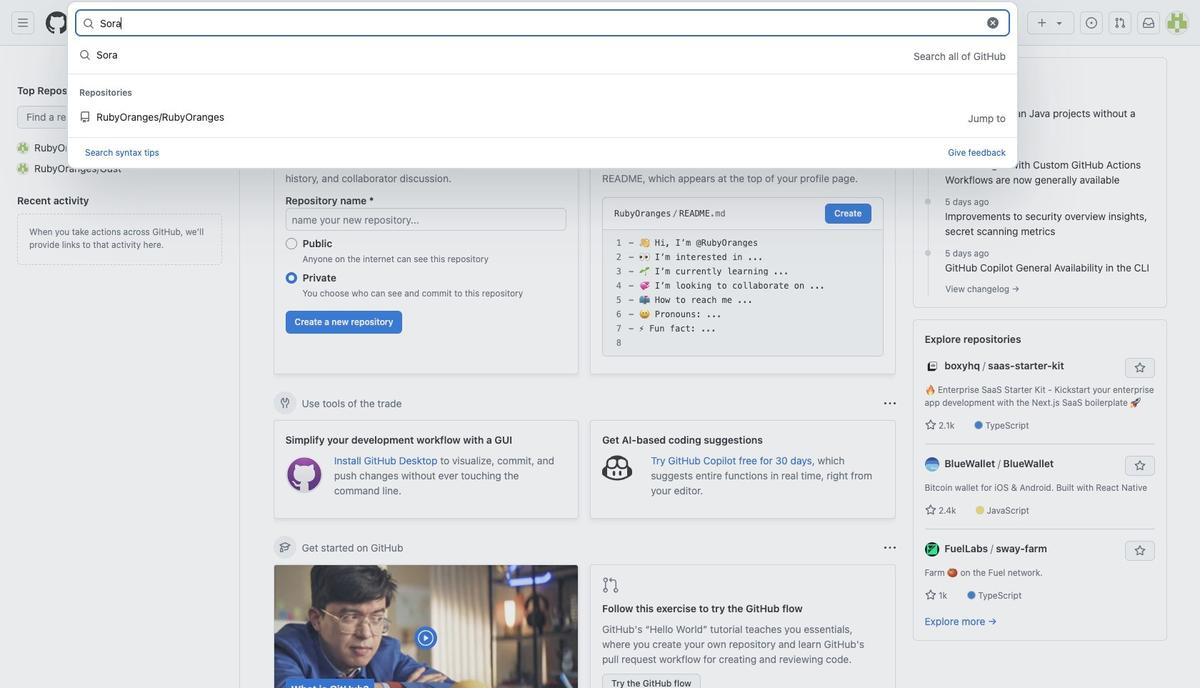 Task type: locate. For each thing, give the bounding box(es) containing it.
0 vertical spatial why am i seeing this? image
[[884, 398, 896, 409]]

star this repository image for @bluewallet profile image
[[1134, 460, 1146, 472]]

homepage image
[[46, 11, 69, 34]]

3 star this repository image from the top
[[1134, 545, 1146, 557]]

none submit inside introduce yourself with a profile readme element
[[825, 204, 871, 224]]

2 star image from the top
[[925, 505, 937, 516]]

star this repository image
[[1134, 362, 1146, 374], [1134, 460, 1146, 472], [1134, 545, 1146, 557]]

0 horizontal spatial git pull request image
[[602, 577, 620, 594]]

start a new repository element
[[273, 123, 579, 374]]

introduce yourself with a profile readme element
[[590, 123, 896, 374]]

1 why am i seeing this? image from the top
[[884, 398, 896, 409]]

why am i seeing this? image
[[884, 398, 896, 409], [884, 542, 896, 553]]

0 vertical spatial dot fill image
[[923, 144, 934, 156]]

1 vertical spatial star this repository image
[[1134, 460, 1146, 472]]

1 vertical spatial star image
[[925, 505, 937, 516]]

git pull request image
[[1115, 17, 1126, 29], [602, 577, 620, 594]]

get ai-based coding suggestions element
[[590, 420, 896, 519]]

1 vertical spatial dot fill image
[[923, 196, 934, 207]]

None text field
[[100, 11, 978, 34]]

3 star image from the top
[[925, 590, 937, 601]]

tools image
[[279, 397, 290, 409]]

1 dot fill image from the top
[[923, 144, 934, 156]]

1 star this repository image from the top
[[1134, 362, 1146, 374]]

dot fill image
[[923, 144, 934, 156], [923, 196, 934, 207]]

2 star this repository image from the top
[[1134, 460, 1146, 472]]

star image up @fuellabs profile icon
[[925, 505, 937, 516]]

dialog
[[67, 1, 1018, 168]]

Find a repository… text field
[[17, 106, 222, 129]]

1 vertical spatial why am i seeing this? image
[[884, 542, 896, 553]]

0 vertical spatial star this repository image
[[1134, 362, 1146, 374]]

2 why am i seeing this? image from the top
[[884, 542, 896, 553]]

star image up @bluewallet profile image
[[925, 419, 937, 431]]

0 vertical spatial git pull request image
[[1115, 17, 1126, 29]]

star image for @bluewallet profile image
[[925, 505, 937, 516]]

1 star image from the top
[[925, 419, 937, 431]]

triangle down image
[[1054, 17, 1065, 29]]

None submit
[[825, 204, 871, 224]]

2 vertical spatial star image
[[925, 590, 937, 601]]

2 dot fill image from the top
[[923, 196, 934, 207]]

1 vertical spatial git pull request image
[[602, 577, 620, 594]]

2 vertical spatial star this repository image
[[1134, 545, 1146, 557]]

0 vertical spatial star image
[[925, 419, 937, 431]]

star image
[[925, 419, 937, 431], [925, 505, 937, 516], [925, 590, 937, 601]]

star image down @fuellabs profile icon
[[925, 590, 937, 601]]

@fuellabs profile image
[[925, 543, 939, 557]]

issue opened image
[[1086, 17, 1098, 29]]

None radio
[[285, 238, 297, 249], [285, 272, 297, 284], [285, 238, 297, 249], [285, 272, 297, 284]]

explore element
[[913, 57, 1167, 688]]



Task type: describe. For each thing, give the bounding box(es) containing it.
play image
[[418, 630, 435, 647]]

simplify your development workflow with a gui element
[[273, 420, 579, 519]]

gust image
[[17, 163, 29, 174]]

what is github? image
[[274, 565, 578, 688]]

notifications image
[[1143, 17, 1155, 29]]

mortar board image
[[279, 542, 290, 553]]

star this repository image for "@boxyhq profile" image
[[1134, 362, 1146, 374]]

github desktop image
[[285, 456, 323, 493]]

command palette image
[[993, 17, 1004, 29]]

suggestions list box
[[68, 38, 1018, 137]]

dot fill image
[[923, 247, 934, 259]]

@boxyhq profile image
[[925, 360, 939, 374]]

why am i seeing this? image for try the github flow element on the bottom of page
[[884, 542, 896, 553]]

explore repositories navigation
[[913, 319, 1167, 641]]

name your new repository... text field
[[285, 208, 567, 231]]

star image for "@boxyhq profile" image
[[925, 419, 937, 431]]

what is github? element
[[273, 565, 579, 688]]

Top Repositories search field
[[17, 106, 222, 129]]

why am i seeing this? image for get ai-based coding suggestions element
[[884, 398, 896, 409]]

git pull request image inside try the github flow element
[[602, 577, 620, 594]]

star this repository image for @fuellabs profile icon
[[1134, 545, 1146, 557]]

plus image
[[1037, 17, 1048, 29]]

@bluewallet profile image
[[925, 458, 939, 472]]

try the github flow element
[[590, 565, 896, 688]]

star image for @fuellabs profile icon
[[925, 590, 937, 601]]

rubyoranges image
[[17, 142, 29, 153]]

1 horizontal spatial git pull request image
[[1115, 17, 1126, 29]]

filter image
[[825, 64, 837, 76]]



Task type: vqa. For each thing, say whether or not it's contained in the screenshot.
checkbox
no



